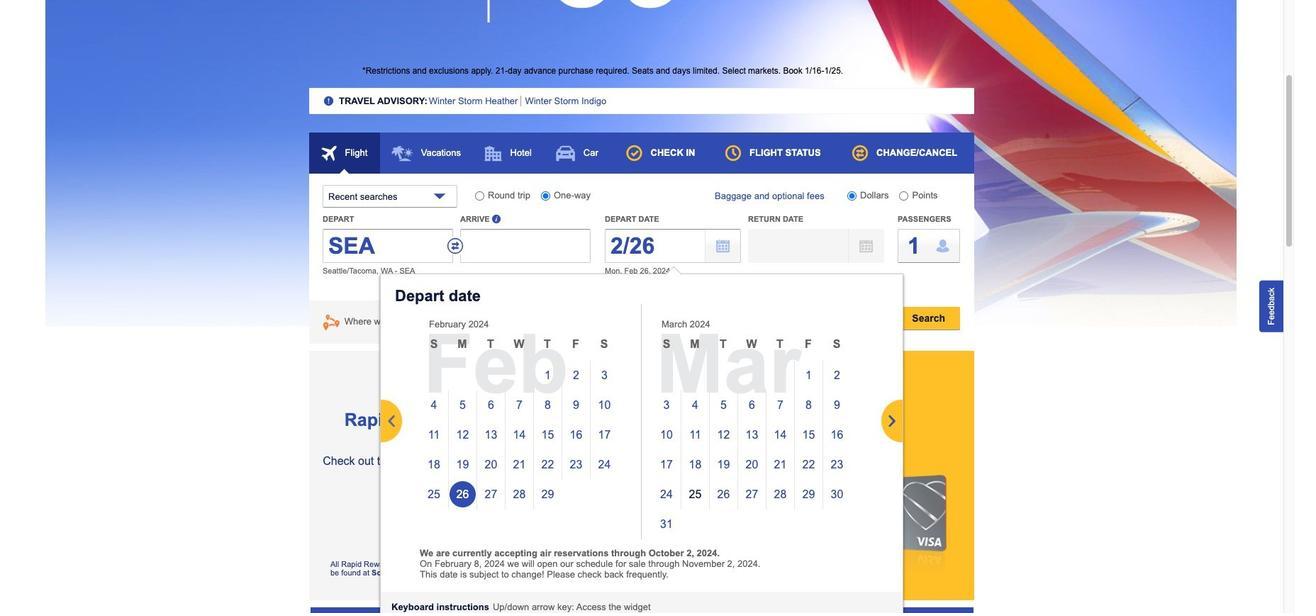 Task type: vqa. For each thing, say whether or not it's contained in the screenshot.
return date in mm/dd/yyyy format, valid dates from jan 16, 2024 to oct 2, 2024. to use a date picker press the down arrow.enter return date. text field
no



Task type: locate. For each thing, give the bounding box(es) containing it.
0 horizontal spatial friday cell
[[562, 331, 590, 361]]

1 sunday cell from the left
[[420, 331, 448, 361]]

1 monday cell from the left
[[448, 331, 477, 361]]

None text field
[[323, 229, 453, 263], [460, 229, 591, 263], [323, 229, 453, 263], [460, 229, 591, 263]]

None radio
[[541, 191, 550, 201]]

0 horizontal spatial wednesday cell
[[505, 331, 533, 361]]

wednesday cell
[[505, 331, 533, 361], [738, 331, 766, 361]]

sunday cell
[[420, 331, 448, 361], [652, 331, 681, 361]]

1 horizontal spatial wednesday cell
[[738, 331, 766, 361]]

1 horizontal spatial thursday cell
[[766, 331, 794, 361]]

2 friday cell from the left
[[794, 331, 823, 361]]

1 saturday cell from the left
[[590, 331, 618, 361]]

1 thursday cell from the left
[[533, 331, 562, 361]]

1 horizontal spatial friday cell
[[794, 331, 823, 361]]

friday cell for second wednesday cell from left
[[794, 331, 823, 361]]

1 horizontal spatial tuesday cell
[[709, 331, 738, 361]]

friday cell
[[562, 331, 590, 361], [794, 331, 823, 361]]

tuesday cell
[[477, 331, 505, 361], [709, 331, 738, 361]]

1 wednesday cell from the left
[[505, 331, 533, 361]]

1 tuesday cell from the left
[[477, 331, 505, 361]]

tab list
[[309, 133, 974, 190]]

1 horizontal spatial saturday cell
[[823, 331, 851, 361]]

0 horizontal spatial thursday cell
[[533, 331, 562, 361]]

monday cell for second wednesday cell from left
[[681, 331, 709, 361]]

friday cell for second wednesday cell from right
[[562, 331, 590, 361]]

thursday cell
[[533, 331, 562, 361], [766, 331, 794, 361]]

saturday cell
[[590, 331, 618, 361], [823, 331, 851, 361]]

1 horizontal spatial sunday cell
[[652, 331, 681, 361]]

2 monday cell from the left
[[681, 331, 709, 361]]

saturday cell for friday cell corresponding to second wednesday cell from right
[[590, 331, 618, 361]]

0 horizontal spatial tuesday cell
[[477, 331, 505, 361]]

2 wednesday cell from the left
[[738, 331, 766, 361]]

0 horizontal spatial saturday cell
[[590, 331, 618, 361]]

monday cell
[[448, 331, 477, 361], [681, 331, 709, 361]]

Passengers count. Opens flyout. text field
[[898, 229, 960, 263]]

2 sunday cell from the left
[[652, 331, 681, 361]]

tuesday cell for monday cell associated with second wednesday cell from left
[[709, 331, 738, 361]]

1 horizontal spatial monday cell
[[681, 331, 709, 361]]

Depart Date in mm/dd/yyyy format, valid dates from Jan 16, 2024 to Oct 2, 2024. To use a date picker press the down arrow. text field
[[605, 229, 741, 263]]

0 horizontal spatial monday cell
[[448, 331, 477, 361]]

Recent searches text field
[[323, 185, 457, 208]]

2 saturday cell from the left
[[823, 331, 851, 361]]

2 thursday cell from the left
[[766, 331, 794, 361]]

None radio
[[475, 191, 484, 201], [847, 191, 857, 201], [900, 191, 909, 201], [475, 191, 484, 201], [847, 191, 857, 201], [900, 191, 909, 201]]

2 tuesday cell from the left
[[709, 331, 738, 361]]

0 horizontal spatial sunday cell
[[420, 331, 448, 361]]

saturday cell for second wednesday cell from left friday cell
[[823, 331, 851, 361]]

1 friday cell from the left
[[562, 331, 590, 361]]



Task type: describe. For each thing, give the bounding box(es) containing it.
sunday cell for second wednesday cell from right monday cell
[[420, 331, 448, 361]]

monday cell for second wednesday cell from right
[[448, 331, 477, 361]]

Return date in mm/dd/yyyy format, valid dates from Jan 16, 2024 to Oct 2, 2024. To use a date picker press the down arrow. text field
[[748, 229, 884, 263]]

thursday cell for second wednesday cell from left friday cell
[[766, 331, 794, 361]]

thursday cell for friday cell corresponding to second wednesday cell from right
[[533, 331, 562, 361]]

sunday cell for monday cell associated with second wednesday cell from left
[[652, 331, 681, 361]]

wanna get away sale logo image
[[362, 0, 490, 23]]

tuesday cell for second wednesday cell from right monday cell
[[477, 331, 505, 361]]



